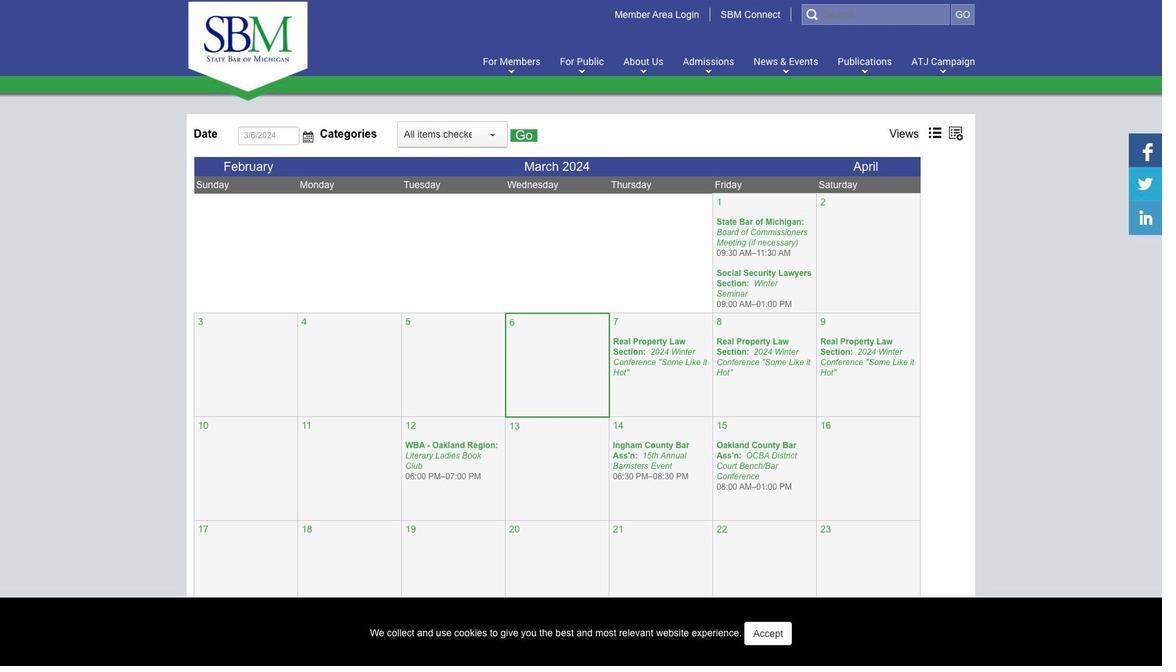 Task type: locate. For each thing, give the bounding box(es) containing it.
None text field
[[238, 126, 299, 145]]

None text field
[[398, 122, 478, 147]]

None submit
[[511, 129, 538, 141]]



Task type: describe. For each thing, give the bounding box(es) containing it.
state bar of michigan image
[[187, 1, 309, 92]]

Search text field
[[802, 4, 950, 25]]



